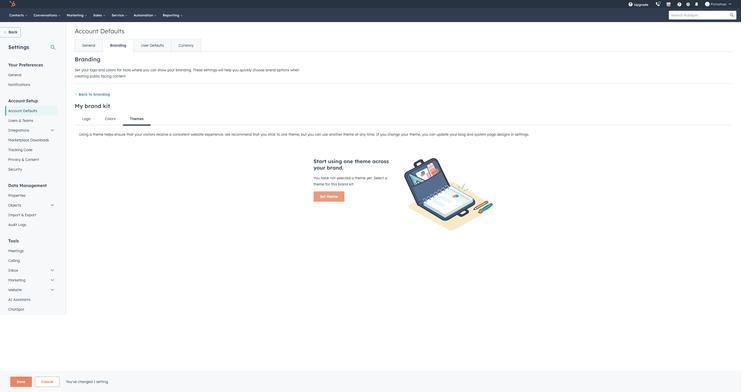 Task type: locate. For each thing, give the bounding box(es) containing it.
account down marketing link
[[75, 27, 99, 35]]

general link up 'logo'
[[75, 39, 103, 52]]

back up my
[[79, 92, 88, 97]]

one
[[281, 132, 288, 137], [344, 158, 353, 165]]

0 vertical spatial branding
[[110, 43, 126, 48]]

&
[[19, 119, 21, 123], [22, 158, 24, 162], [21, 213, 24, 218]]

one inside start using one theme across your brand.
[[344, 158, 353, 165]]

theme left across
[[355, 158, 371, 165]]

brand down the selected
[[338, 182, 348, 187]]

1 horizontal spatial marketing
[[67, 13, 85, 17]]

general inside navigation
[[82, 43, 95, 48]]

theme inside start using one theme across your brand.
[[355, 158, 371, 165]]

options
[[277, 68, 290, 72]]

navigation
[[75, 39, 201, 52]]

0 horizontal spatial back
[[8, 30, 17, 34]]

general for account
[[82, 43, 95, 48]]

marketing up 'website'
[[8, 278, 25, 283]]

you left update
[[422, 132, 429, 137]]

navigation containing general
[[75, 39, 201, 52]]

pomatoes
[[711, 2, 727, 6]]

0 horizontal spatial marketing
[[8, 278, 25, 283]]

1 vertical spatial brand
[[85, 103, 101, 110]]

colors link
[[98, 113, 123, 125]]

brand down back to branding button
[[85, 103, 101, 110]]

0 horizontal spatial theme,
[[289, 132, 300, 137]]

account up users
[[8, 109, 22, 113]]

1 vertical spatial defaults
[[150, 43, 164, 48]]

account for branding
[[75, 27, 99, 35]]

inbox button
[[5, 266, 58, 276]]

tab list
[[75, 113, 733, 126]]

1 vertical spatial set
[[320, 195, 326, 199]]

kit
[[103, 103, 110, 110]]

marketing
[[67, 13, 85, 17], [8, 278, 25, 283]]

defaults inside navigation
[[150, 43, 164, 48]]

settings.
[[515, 132, 530, 137]]

1 horizontal spatial that
[[253, 132, 260, 137]]

defaults up branding link
[[100, 27, 125, 35]]

menu
[[625, 0, 736, 8]]

time.
[[367, 132, 376, 137]]

inbox
[[8, 269, 18, 273]]

1 vertical spatial marketing
[[8, 278, 25, 283]]

account defaults up users & teams
[[8, 109, 37, 113]]

setup
[[26, 98, 38, 104]]

1 vertical spatial for
[[326, 182, 330, 187]]

cancel button
[[35, 377, 60, 388]]

facing
[[101, 74, 112, 79]]

1 horizontal spatial brand
[[266, 68, 276, 72]]

back for back to branding
[[79, 92, 88, 97]]

2 vertical spatial brand
[[338, 182, 348, 187]]

code
[[24, 148, 32, 152]]

1 horizontal spatial back
[[79, 92, 88, 97]]

brand.
[[327, 165, 344, 171]]

theme down this
[[327, 195, 338, 199]]

back
[[8, 30, 17, 34], [79, 92, 88, 97]]

for left this
[[326, 182, 330, 187]]

website button
[[5, 286, 58, 295]]

branding
[[110, 43, 126, 48], [75, 56, 100, 63]]

marketing inside button
[[8, 278, 25, 283]]

pomatoes button
[[703, 0, 735, 8]]

these
[[193, 68, 203, 72]]

tracking code link
[[5, 145, 58, 155]]

you
[[314, 176, 320, 181]]

general link for defaults
[[75, 39, 103, 52]]

0 vertical spatial marketing
[[67, 13, 85, 17]]

tools element
[[5, 239, 58, 315]]

0 vertical spatial defaults
[[100, 27, 125, 35]]

your inside start using one theme across your brand.
[[314, 165, 326, 171]]

not
[[330, 176, 336, 181]]

Search HubSpot search field
[[669, 11, 732, 20]]

your
[[81, 68, 89, 72], [167, 68, 175, 72], [135, 132, 142, 137], [401, 132, 409, 137], [450, 132, 458, 137], [314, 165, 326, 171]]

marketplace downloads link
[[5, 135, 58, 145]]

to left branding
[[89, 92, 92, 97]]

1 horizontal spatial general
[[82, 43, 95, 48]]

2 horizontal spatial defaults
[[150, 43, 164, 48]]

can
[[150, 68, 157, 72], [315, 132, 321, 137], [430, 132, 436, 137]]

account defaults
[[75, 27, 125, 35], [8, 109, 37, 113]]

users & teams
[[8, 119, 33, 123]]

1 horizontal spatial set
[[320, 195, 326, 199]]

user
[[141, 43, 149, 48]]

you've
[[66, 380, 77, 385]]

2 horizontal spatial can
[[430, 132, 436, 137]]

contacts link
[[6, 8, 31, 22]]

can left update
[[430, 132, 436, 137]]

& left export
[[21, 213, 24, 218]]

we
[[225, 132, 231, 137]]

2 vertical spatial account
[[8, 109, 22, 113]]

& right privacy
[[22, 158, 24, 162]]

0 vertical spatial set
[[75, 68, 80, 72]]

service link
[[109, 8, 131, 22]]

menu item
[[653, 0, 654, 8]]

marketplace
[[8, 138, 29, 143]]

0 vertical spatial brand
[[266, 68, 276, 72]]

and right blog
[[467, 132, 474, 137]]

0 horizontal spatial set
[[75, 68, 80, 72]]

1 vertical spatial back
[[79, 92, 88, 97]]

save
[[17, 380, 25, 385]]

logo link
[[75, 113, 98, 125]]

0 vertical spatial general link
[[75, 39, 103, 52]]

management
[[20, 183, 47, 188]]

2 vertical spatial defaults
[[23, 109, 37, 113]]

your up the you
[[314, 165, 326, 171]]

for
[[117, 68, 122, 72], [326, 182, 330, 187]]

notifications button
[[693, 0, 702, 8]]

your preferences element
[[5, 62, 58, 90]]

0 vertical spatial account
[[75, 27, 99, 35]]

2 horizontal spatial brand
[[338, 182, 348, 187]]

public
[[90, 74, 100, 79]]

theme, left the but
[[289, 132, 300, 137]]

data management
[[8, 183, 47, 188]]

1 horizontal spatial one
[[344, 158, 353, 165]]

general up 'logo'
[[82, 43, 95, 48]]

account defaults inside "account setup" element
[[8, 109, 37, 113]]

your right change
[[401, 132, 409, 137]]

theme left at
[[344, 132, 354, 137]]

set down have
[[320, 195, 326, 199]]

0 vertical spatial account defaults
[[75, 27, 125, 35]]

a up kit.
[[352, 176, 354, 181]]

0 vertical spatial and
[[98, 68, 105, 72]]

0 horizontal spatial can
[[150, 68, 157, 72]]

upgrade
[[634, 3, 649, 7]]

theme left yet.
[[355, 176, 366, 181]]

defaults inside "account setup" element
[[23, 109, 37, 113]]

ai assistants link
[[5, 295, 58, 305]]

currency link
[[171, 39, 201, 52]]

your left blog
[[450, 132, 458, 137]]

theme down the you
[[314, 182, 325, 187]]

0 horizontal spatial and
[[98, 68, 105, 72]]

calling link
[[5, 256, 58, 266]]

settings link
[[685, 1, 692, 7]]

general down your
[[8, 73, 21, 77]]

can left use
[[315, 132, 321, 137]]

back up settings
[[8, 30, 17, 34]]

currency
[[179, 43, 194, 48]]

account defaults down the sales link
[[75, 27, 125, 35]]

theme, right change
[[410, 132, 421, 137]]

visitors
[[143, 132, 155, 137]]

0 horizontal spatial one
[[281, 132, 288, 137]]

0 horizontal spatial to
[[89, 92, 92, 97]]

and up facing
[[98, 68, 105, 72]]

0 vertical spatial back
[[8, 30, 17, 34]]

set inside set your logo and colors for tools where you can show your branding. these settings will help you quickly choose brand options when creating public facing content.
[[75, 68, 80, 72]]

0 horizontal spatial defaults
[[23, 109, 37, 113]]

can left show
[[150, 68, 157, 72]]

in
[[511, 132, 514, 137]]

branding.
[[176, 68, 192, 72]]

defaults up users & teams link
[[23, 109, 37, 113]]

1 vertical spatial one
[[344, 158, 353, 165]]

1 vertical spatial account defaults
[[8, 109, 37, 113]]

0 horizontal spatial general
[[8, 73, 21, 77]]

0 vertical spatial for
[[117, 68, 122, 72]]

a right select
[[385, 176, 387, 181]]

2 that from the left
[[253, 132, 260, 137]]

import
[[8, 213, 20, 218]]

& inside data management element
[[21, 213, 24, 218]]

help
[[225, 68, 232, 72]]

1 horizontal spatial theme,
[[410, 132, 421, 137]]

0 horizontal spatial that
[[127, 132, 134, 137]]

your left "visitors"
[[135, 132, 142, 137]]

brand right the choose
[[266, 68, 276, 72]]

logo
[[82, 117, 91, 121]]

data
[[8, 183, 18, 188]]

1 horizontal spatial general link
[[75, 39, 103, 52]]

quickly
[[240, 68, 252, 72]]

defaults for the user defaults link
[[150, 43, 164, 48]]

brand inside you have not selected a theme yet. select a theme for this brand kit.
[[338, 182, 348, 187]]

to right the stick
[[277, 132, 280, 137]]

for up content.
[[117, 68, 122, 72]]

set up the creating at top
[[75, 68, 80, 72]]

that
[[127, 132, 134, 137], [253, 132, 260, 137]]

account left setup
[[8, 98, 25, 104]]

2 vertical spatial &
[[21, 213, 24, 218]]

settings image
[[686, 2, 691, 7]]

1 horizontal spatial for
[[326, 182, 330, 187]]

assistants
[[13, 298, 31, 303]]

conversations
[[34, 13, 58, 17]]

general inside your preferences element
[[8, 73, 21, 77]]

1 vertical spatial &
[[22, 158, 24, 162]]

marketing left sales
[[67, 13, 85, 17]]

defaults right user
[[150, 43, 164, 48]]

general link down the preferences
[[5, 70, 58, 80]]

meetings link
[[5, 247, 58, 256]]

0 vertical spatial to
[[89, 92, 92, 97]]

1 vertical spatial and
[[467, 132, 474, 137]]

0 vertical spatial general
[[82, 43, 95, 48]]

1 vertical spatial general
[[8, 73, 21, 77]]

1 vertical spatial general link
[[5, 70, 58, 80]]

audit
[[8, 223, 17, 228]]

one right the stick
[[281, 132, 288, 137]]

that right recommend at left top
[[253, 132, 260, 137]]

1 vertical spatial branding
[[75, 56, 100, 63]]

logs
[[18, 223, 26, 228]]

1 vertical spatial to
[[277, 132, 280, 137]]

one right using
[[344, 158, 353, 165]]

0 horizontal spatial general link
[[5, 70, 58, 80]]

general
[[82, 43, 95, 48], [8, 73, 21, 77]]

recommend
[[232, 132, 252, 137]]

for inside you have not selected a theme yet. select a theme for this brand kit.
[[326, 182, 330, 187]]

selected
[[337, 176, 351, 181]]

marketing button
[[5, 276, 58, 286]]

1 horizontal spatial and
[[467, 132, 474, 137]]

your up the creating at top
[[81, 68, 89, 72]]

1 vertical spatial account
[[8, 98, 25, 104]]

conversations link
[[31, 8, 64, 22]]

set your logo and colors for tools where you can show your branding. these settings will help you quickly choose brand options when creating public facing content.
[[75, 68, 300, 79]]

0 horizontal spatial account defaults
[[8, 109, 37, 113]]

privacy & consent
[[8, 158, 39, 162]]

have
[[321, 176, 329, 181]]

& right users
[[19, 119, 21, 123]]

0 vertical spatial &
[[19, 119, 21, 123]]

0 horizontal spatial for
[[117, 68, 122, 72]]

that right ensure
[[127, 132, 134, 137]]

set for set your logo and colors for tools where you can show your branding. these settings will help you quickly choose brand options when creating public facing content.
[[75, 68, 80, 72]]

to
[[89, 92, 92, 97], [277, 132, 280, 137]]

consistent
[[173, 132, 190, 137]]

page
[[488, 132, 496, 137]]

1 horizontal spatial account defaults
[[75, 27, 125, 35]]



Task type: describe. For each thing, give the bounding box(es) containing it.
you right help
[[233, 68, 239, 72]]

1 horizontal spatial defaults
[[100, 27, 125, 35]]

you have not selected a theme yet. select a theme for this brand kit.
[[314, 176, 387, 187]]

you right the but
[[308, 132, 314, 137]]

service
[[112, 13, 125, 17]]

using
[[328, 158, 342, 165]]

user defaults
[[141, 43, 164, 48]]

brand inside set your logo and colors for tools where you can show your branding. these settings will help you quickly choose brand options when creating public facing content.
[[266, 68, 276, 72]]

export
[[25, 213, 36, 218]]

for inside set your logo and colors for tools where you can show your branding. these settings will help you quickly choose brand options when creating public facing content.
[[117, 68, 122, 72]]

reporting
[[163, 13, 180, 17]]

notifications link
[[5, 80, 58, 90]]

notifications image
[[695, 2, 700, 7]]

objects
[[8, 203, 21, 208]]

another
[[329, 132, 343, 137]]

ai assistants
[[8, 298, 31, 303]]

you right if
[[380, 132, 387, 137]]

you left the stick
[[261, 132, 267, 137]]

cancel
[[41, 380, 53, 385]]

1 theme, from the left
[[289, 132, 300, 137]]

search image
[[731, 13, 735, 17]]

import & export link
[[5, 211, 58, 220]]

back for back
[[8, 30, 17, 34]]

tab list containing logo
[[75, 113, 733, 126]]

calling icon button
[[654, 1, 663, 7]]

teams
[[22, 119, 33, 123]]

objects button
[[5, 201, 58, 211]]

security
[[8, 167, 22, 172]]

back to branding button
[[75, 92, 110, 97]]

0 vertical spatial one
[[281, 132, 288, 137]]

menu containing pomatoes
[[625, 0, 736, 8]]

your right show
[[167, 68, 175, 72]]

using a theme helps ensure that your visitors receive a consistent website experience. we recommend that you stick to one theme, but you can use another theme at any time. if you change your theme, you can update your blog and system page designs in settings.
[[79, 132, 530, 137]]

chatspot
[[8, 308, 24, 312]]

ensure
[[114, 132, 126, 137]]

properties
[[8, 194, 26, 198]]

branding
[[94, 92, 110, 97]]

a right receive
[[169, 132, 172, 137]]

import & export
[[8, 213, 36, 218]]

account defaults link
[[5, 106, 58, 116]]

calling
[[8, 259, 20, 264]]

hubspot image
[[9, 1, 15, 7]]

setting.
[[96, 380, 109, 385]]

& for export
[[21, 213, 24, 218]]

across
[[373, 158, 389, 165]]

back to branding
[[79, 92, 110, 97]]

marketing link
[[64, 8, 90, 22]]

search button
[[728, 11, 737, 20]]

change
[[388, 132, 400, 137]]

calling icon image
[[656, 2, 661, 7]]

& for consent
[[22, 158, 24, 162]]

website
[[8, 288, 22, 293]]

properties link
[[5, 191, 58, 201]]

preferences
[[19, 62, 43, 68]]

contacts
[[9, 13, 25, 17]]

downloads
[[30, 138, 49, 143]]

data management element
[[5, 183, 58, 230]]

when
[[291, 68, 300, 72]]

2 theme, from the left
[[410, 132, 421, 137]]

1 horizontal spatial to
[[277, 132, 280, 137]]

themes link
[[123, 113, 151, 126]]

show
[[158, 68, 166, 72]]

hubspot link
[[6, 1, 19, 7]]

reporting link
[[160, 8, 186, 22]]

if
[[377, 132, 379, 137]]

account for users & teams
[[8, 98, 25, 104]]

your preferences
[[8, 62, 43, 68]]

blog
[[459, 132, 466, 137]]

my
[[75, 103, 83, 110]]

marketplaces image
[[667, 2, 672, 7]]

this
[[331, 182, 337, 187]]

stick
[[268, 132, 276, 137]]

integrations button
[[5, 126, 58, 135]]

1 horizontal spatial can
[[315, 132, 321, 137]]

can inside set your logo and colors for tools where you can show your branding. these settings will help you quickly choose brand options when creating public facing content.
[[150, 68, 157, 72]]

security link
[[5, 165, 58, 175]]

1 horizontal spatial branding
[[110, 43, 126, 48]]

account setup element
[[5, 98, 58, 175]]

a right using
[[90, 132, 92, 137]]

general link for preferences
[[5, 70, 58, 80]]

general for your
[[8, 73, 21, 77]]

& for teams
[[19, 119, 21, 123]]

privacy
[[8, 158, 21, 162]]

audit logs link
[[5, 220, 58, 230]]

content.
[[113, 74, 126, 79]]

where
[[132, 68, 142, 72]]

tools
[[123, 68, 131, 72]]

0 horizontal spatial branding
[[75, 56, 100, 63]]

and inside set your logo and colors for tools where you can show your branding. these settings will help you quickly choose brand options when creating public facing content.
[[98, 68, 105, 72]]

you've changed 1 setting.
[[66, 380, 109, 385]]

colors
[[105, 117, 116, 121]]

ai
[[8, 298, 12, 303]]

themes
[[130, 117, 144, 121]]

system
[[475, 132, 487, 137]]

1 that from the left
[[127, 132, 134, 137]]

set for set theme
[[320, 195, 326, 199]]

sales link
[[90, 8, 109, 22]]

set theme
[[320, 195, 338, 199]]

tyler black image
[[706, 2, 710, 6]]

set theme link
[[314, 192, 345, 202]]

0 horizontal spatial brand
[[85, 103, 101, 110]]

designs
[[497, 132, 510, 137]]

helps
[[105, 132, 113, 137]]

upgrade image
[[629, 2, 633, 7]]

theme left helps
[[93, 132, 104, 137]]

branding link
[[103, 39, 134, 52]]

colors
[[106, 68, 116, 72]]

help button
[[676, 0, 684, 8]]

at
[[355, 132, 359, 137]]

receive
[[156, 132, 168, 137]]

you right where
[[143, 68, 149, 72]]

changed
[[78, 380, 93, 385]]

integrations
[[8, 128, 29, 133]]

help image
[[678, 2, 682, 7]]

defaults for account defaults link
[[23, 109, 37, 113]]

experience.
[[205, 132, 224, 137]]



Task type: vqa. For each thing, say whether or not it's contained in the screenshot.
1st Press to sort. image from right
no



